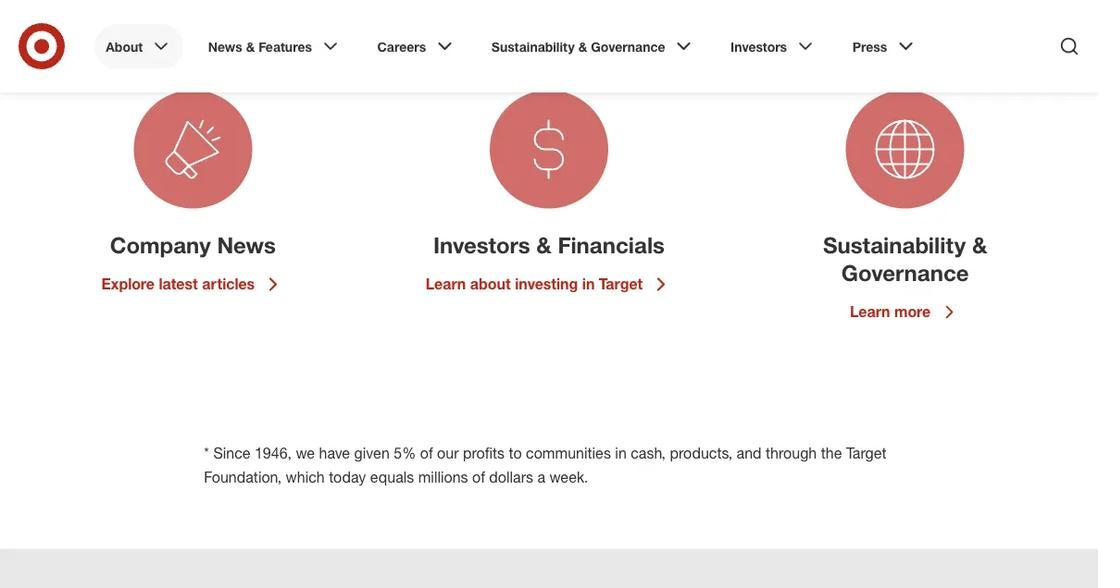 Task type: describe. For each thing, give the bounding box(es) containing it.
explore latest articles link
[[101, 273, 284, 296]]

sustainability & governance link
[[480, 24, 706, 69]]

explore latest articles
[[101, 275, 255, 293]]

our
[[437, 445, 459, 463]]

investors & financials
[[433, 231, 665, 258]]

governance inside sustainability & governance
[[842, 259, 969, 286]]

careers
[[377, 38, 426, 54]]

careers link
[[366, 24, 467, 69]]

5%
[[394, 445, 416, 463]]

learn more link
[[850, 301, 961, 323]]

learn about investing in target link
[[426, 273, 673, 296]]

investors for investors & financials
[[433, 231, 530, 258]]

investing
[[515, 275, 578, 293]]

learn for investors & financials
[[426, 275, 466, 293]]

dollars
[[489, 469, 533, 487]]

0 vertical spatial news
[[208, 38, 242, 54]]

today
[[329, 469, 366, 487]]

equals
[[370, 469, 414, 487]]

which
[[286, 469, 325, 487]]

more
[[895, 303, 931, 321]]

investors link
[[719, 24, 828, 69]]

given
[[354, 445, 390, 463]]

learn more
[[850, 303, 931, 321]]

0 vertical spatial governance
[[591, 38, 665, 54]]

and
[[737, 445, 762, 463]]

investors for investors
[[731, 38, 787, 54]]

1946,
[[255, 445, 292, 463]]

press link
[[841, 24, 928, 69]]

0 vertical spatial sustainability & governance
[[492, 38, 665, 54]]

1 horizontal spatial of
[[472, 469, 485, 487]]

financials
[[558, 231, 665, 258]]



Task type: vqa. For each thing, say whether or not it's contained in the screenshot.
Privacy
no



Task type: locate. For each thing, give the bounding box(es) containing it.
of
[[420, 445, 433, 463], [472, 469, 485, 487]]

* since 1946, we have given 5% of our profits to communities in cash, products, and through the target foundation, which today equals millions of dollars a week.
[[204, 445, 887, 487]]

1 horizontal spatial learn
[[850, 303, 890, 321]]

0 horizontal spatial of
[[420, 445, 433, 463]]

of down profits
[[472, 469, 485, 487]]

cash,
[[631, 445, 666, 463]]

0 vertical spatial of
[[420, 445, 433, 463]]

in right investing
[[582, 275, 595, 293]]

0 vertical spatial sustainability
[[492, 38, 575, 54]]

about link
[[94, 24, 184, 69]]

0 vertical spatial investors
[[731, 38, 787, 54]]

0 horizontal spatial investors
[[433, 231, 530, 258]]

news left features
[[208, 38, 242, 54]]

press
[[853, 38, 887, 54]]

target
[[599, 275, 643, 293], [846, 445, 887, 463]]

about
[[106, 38, 143, 54]]

profits
[[463, 445, 505, 463]]

sustainability inside sustainability & governance link
[[492, 38, 575, 54]]

1 horizontal spatial governance
[[842, 259, 969, 286]]

of left our
[[420, 445, 433, 463]]

1 vertical spatial in
[[615, 445, 627, 463]]

*
[[204, 445, 209, 463]]

target inside '* since 1946, we have given 5% of our profits to communities in cash, products, and through the target foundation, which today equals millions of dollars a week.'
[[846, 445, 887, 463]]

1 horizontal spatial in
[[615, 445, 627, 463]]

in left cash,
[[615, 445, 627, 463]]

we
[[296, 445, 315, 463]]

0 vertical spatial in
[[582, 275, 595, 293]]

1 vertical spatial target
[[846, 445, 887, 463]]

0 horizontal spatial sustainability
[[492, 38, 575, 54]]

to
[[509, 445, 522, 463]]

1 vertical spatial investors
[[433, 231, 530, 258]]

company
[[110, 231, 211, 258]]

1 vertical spatial news
[[217, 231, 276, 258]]

company news
[[110, 231, 276, 258]]

1 vertical spatial learn
[[850, 303, 890, 321]]

sustainability & governance
[[492, 38, 665, 54], [823, 231, 988, 286]]

a
[[538, 469, 545, 487]]

foundation,
[[204, 469, 282, 487]]

news up "articles"
[[217, 231, 276, 258]]

week.
[[550, 469, 588, 487]]

through
[[766, 445, 817, 463]]

millions
[[418, 469, 468, 487]]

1 horizontal spatial target
[[846, 445, 887, 463]]

communities
[[526, 445, 611, 463]]

since
[[213, 445, 251, 463]]

0 horizontal spatial in
[[582, 275, 595, 293]]

1 vertical spatial sustainability & governance
[[823, 231, 988, 286]]

1 vertical spatial governance
[[842, 259, 969, 286]]

1 horizontal spatial sustainability
[[823, 231, 966, 258]]

& inside sustainability & governance
[[972, 231, 988, 258]]

governance
[[591, 38, 665, 54], [842, 259, 969, 286]]

features
[[258, 38, 312, 54]]

learn left 'about'
[[426, 275, 466, 293]]

in inside '* since 1946, we have given 5% of our profits to communities in cash, products, and through the target foundation, which today equals millions of dollars a week.'
[[615, 445, 627, 463]]

0 horizontal spatial target
[[599, 275, 643, 293]]

learn about investing in target
[[426, 275, 643, 293]]

learn left more
[[850, 303, 890, 321]]

articles
[[202, 275, 255, 293]]

in
[[582, 275, 595, 293], [615, 445, 627, 463]]

latest
[[159, 275, 198, 293]]

news & features
[[208, 38, 312, 54]]

have
[[319, 445, 350, 463]]

0 horizontal spatial learn
[[426, 275, 466, 293]]

products,
[[670, 445, 733, 463]]

1 vertical spatial sustainability
[[823, 231, 966, 258]]

learn
[[426, 275, 466, 293], [850, 303, 890, 321]]

0 vertical spatial target
[[599, 275, 643, 293]]

1 vertical spatial of
[[472, 469, 485, 487]]

learn for sustainability & governance
[[850, 303, 890, 321]]

explore
[[101, 275, 155, 293]]

0 horizontal spatial sustainability & governance
[[492, 38, 665, 54]]

&
[[246, 38, 255, 54], [579, 38, 587, 54], [536, 231, 552, 258], [972, 231, 988, 258]]

target right the
[[846, 445, 887, 463]]

sustainability
[[492, 38, 575, 54], [823, 231, 966, 258]]

1 horizontal spatial investors
[[731, 38, 787, 54]]

news
[[208, 38, 242, 54], [217, 231, 276, 258]]

the
[[821, 445, 842, 463]]

0 horizontal spatial governance
[[591, 38, 665, 54]]

target down financials
[[599, 275, 643, 293]]

investors
[[731, 38, 787, 54], [433, 231, 530, 258]]

about
[[470, 275, 511, 293]]

news & features link
[[197, 24, 353, 69]]

0 vertical spatial learn
[[426, 275, 466, 293]]

1 horizontal spatial sustainability & governance
[[823, 231, 988, 286]]



